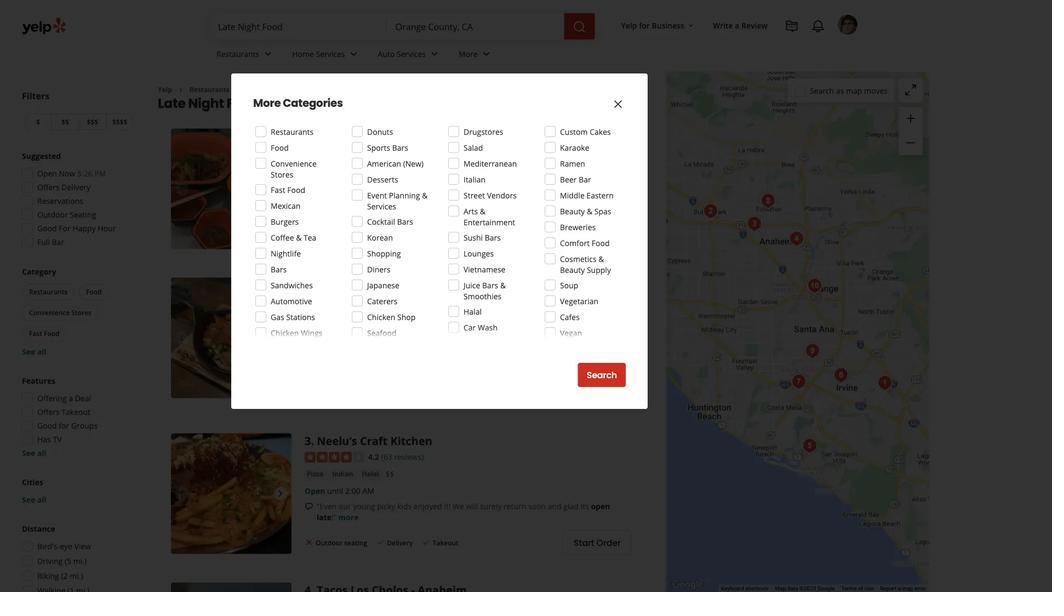 Task type: vqa. For each thing, say whether or not it's contained in the screenshot.
the leftmost the a
yes



Task type: describe. For each thing, give the bounding box(es) containing it.
see all for features
[[22, 448, 47, 458]]

now
[[59, 168, 75, 179]]

vendors
[[487, 190, 517, 200]]

fast inside "more categories" dialog
[[271, 185, 285, 195]]

am
[[324, 363, 335, 373]]

italian
[[464, 174, 486, 185]]

soon
[[529, 501, 546, 511]]

coffee & tea
[[271, 232, 317, 243]]

3 see all from the top
[[22, 495, 47, 505]]

(929
[[382, 296, 397, 306]]

(2
[[61, 571, 68, 581]]

neelu's craft kitchen link
[[317, 433, 433, 449]]

bird's-
[[37, 541, 60, 552]]

1 . zhangliang malatang - irvine
[[305, 129, 473, 144]]

biking
[[37, 571, 59, 581]]

(65
[[382, 147, 393, 157]]

. for 2
[[311, 278, 314, 293]]

seoul eats image
[[758, 190, 780, 212]]

open inside group
[[37, 168, 57, 179]]

coffee
[[271, 232, 294, 243]]

burgers
[[271, 216, 299, 227]]

mi.) for biking (2 mi.)
[[70, 571, 83, 581]]

zoom in image
[[905, 112, 918, 125]]

all for see all button corresponding to features
[[37, 448, 47, 458]]

diners
[[367, 264, 391, 274]]

start order
[[574, 537, 621, 549]]

tea
[[304, 232, 317, 243]]

map
[[776, 585, 786, 592]]

& for cosmetics & beauty supply
[[599, 254, 605, 264]]

deal
[[75, 393, 91, 404]]

misoolkwan oc image
[[171, 278, 292, 398]]

©2023
[[800, 585, 817, 592]]

fast food button
[[22, 325, 67, 342]]

$$$$ button
[[106, 113, 134, 130]]

0 vertical spatial more
[[363, 207, 383, 217]]

4.3 link
[[368, 146, 379, 157]]

very
[[606, 196, 621, 206]]

shortcuts
[[746, 585, 769, 592]]

group containing cities
[[22, 477, 136, 505]]

until for neelu's
[[327, 486, 343, 496]]

karaoke
[[560, 142, 590, 153]]

bars for sushi bars
[[485, 232, 501, 243]]

previous image for 1
[[175, 182, 189, 195]]

hot pot link
[[340, 163, 369, 174]]

features
[[22, 376, 56, 386]]

noodles
[[375, 164, 402, 173]]

0 horizontal spatial more
[[338, 512, 359, 522]]

-
[[435, 129, 438, 144]]

all for first see all button from the bottom
[[37, 495, 47, 505]]

$$$ button
[[79, 113, 106, 130]]

outdoor for takeout
[[316, 228, 343, 237]]

0 horizontal spatial the
[[364, 196, 375, 206]]

bars for cocktail bars
[[397, 216, 413, 227]]

drugstores
[[464, 126, 504, 137]]

categories
[[283, 95, 343, 111]]

cocktail bars
[[367, 216, 413, 227]]

more categories dialog
[[0, 0, 1053, 592]]

reviews) for craft
[[395, 452, 424, 462]]

chinese button
[[305, 163, 335, 174]]

cafes
[[560, 312, 580, 322]]

see all button for category
[[22, 347, 47, 357]]

halal inside button
[[362, 469, 379, 478]]

midnight
[[345, 330, 377, 340]]

1 am from the top
[[363, 181, 374, 191]]

picky
[[377, 501, 396, 511]]

salad
[[464, 142, 483, 153]]

see all button for features
[[22, 448, 47, 458]]

$$$$
[[112, 117, 127, 126]]

a for offering
[[69, 393, 73, 404]]

yelp for yelp for business
[[622, 20, 637, 30]]

expand map image
[[905, 83, 918, 96]]

mexican
[[271, 200, 301, 211]]

pot
[[355, 164, 366, 173]]

zoom out image
[[905, 136, 918, 149]]

pizza button
[[305, 468, 326, 479]]

"even our young picky kids enjoyed it! we will surely return soon and glad its
[[317, 501, 591, 511]]

1 vertical spatial restaurants link
[[190, 85, 230, 94]]

1 night from the left
[[449, 196, 467, 206]]

takeout inside group
[[62, 407, 90, 417]]

bar for full bar
[[52, 237, 64, 247]]

pubs
[[339, 313, 355, 322]]

good for good for happy hour
[[37, 223, 57, 234]]

4.3 star rating image
[[305, 147, 364, 158]]

search for search as map moves
[[810, 85, 835, 96]]

cakes
[[590, 126, 611, 137]]

a for write
[[735, 20, 740, 30]]

wash
[[478, 322, 498, 333]]

slideshow element for 3
[[171, 433, 292, 554]]

stores inside "more categories" dialog
[[271, 169, 294, 180]]

hot
[[342, 164, 354, 173]]

auto services link
[[369, 39, 450, 71]]

orimori japanese kitchen image
[[802, 340, 824, 362]]

1 vertical spatial delivery
[[387, 538, 413, 547]]

food up mexican on the top left
[[287, 185, 305, 195]]

"we come all the time  good spot late night if you're craving good late night food
[[317, 196, 604, 206]]

1 horizontal spatial $$
[[386, 469, 394, 479]]

16 chevron down v2 image
[[687, 21, 696, 30]]

korean inside "button"
[[307, 313, 331, 322]]

. for 3
[[311, 433, 314, 449]]

keyboard
[[721, 585, 744, 592]]

moves
[[865, 85, 888, 96]]

korean inside "more categories" dialog
[[367, 232, 393, 243]]

search for search
[[587, 369, 617, 381]]

time
[[377, 196, 394, 206]]

category
[[22, 266, 56, 277]]

1 2:00 from the top
[[345, 181, 361, 191]]

bars for juice bars & smoothies
[[483, 280, 499, 290]]

chicken for chicken shop
[[367, 312, 396, 322]]

misoolkwan
[[317, 278, 383, 293]]

keyboard shortcuts
[[721, 585, 769, 592]]

full bar
[[37, 237, 64, 247]]

16 close v2 image
[[305, 538, 314, 547]]

more link
[[450, 39, 502, 71]]

group containing features
[[19, 375, 136, 459]]

restaurants inside "more categories" dialog
[[271, 126, 314, 137]]

(929 reviews)
[[382, 296, 428, 306]]

1 horizontal spatial late
[[433, 196, 447, 206]]

user actions element
[[613, 14, 873, 81]]

2 am from the top
[[363, 486, 374, 496]]

food inside button
[[44, 329, 60, 338]]

services inside event planning & services
[[367, 201, 396, 211]]

option group containing distance
[[19, 523, 136, 592]]

surely
[[480, 501, 502, 511]]

gas
[[271, 312, 284, 322]]

1 until from the top
[[327, 181, 343, 191]]

report a map error link
[[881, 585, 927, 592]]

mediterranean
[[464, 158, 517, 169]]

planning
[[389, 190, 420, 200]]

1 horizontal spatial the
[[376, 363, 387, 373]]

yelp for business
[[622, 20, 685, 30]]

reviews) for oc
[[399, 296, 428, 306]]

"we
[[317, 196, 330, 206]]

driving
[[37, 556, 63, 566]]

korean link
[[305, 313, 333, 324]]

see for features
[[22, 448, 35, 458]]

oc
[[386, 278, 402, 293]]

open now 5:26 pm
[[37, 168, 106, 179]]

terms of use link
[[842, 585, 874, 592]]

bcd tofu house image
[[831, 364, 853, 386]]

halal inside "more categories" dialog
[[464, 306, 482, 317]]

indian button
[[330, 468, 356, 479]]

& inside event planning & services
[[422, 190, 428, 200]]

irvine
[[441, 129, 473, 144]]

convenience stores inside button
[[29, 308, 92, 317]]

japanese
[[367, 280, 400, 290]]

0 vertical spatial zhangliang malatang - irvine image
[[171, 129, 292, 249]]

projects image
[[786, 20, 799, 33]]

american
[[367, 158, 401, 169]]

& inside the juice bars & smoothies
[[501, 280, 506, 290]]

!" more
[[332, 512, 359, 522]]

in
[[367, 363, 374, 373]]

they
[[585, 363, 600, 373]]

on
[[518, 363, 527, 373]]

fast food inside button
[[29, 329, 60, 338]]

sports bars
[[367, 142, 408, 153]]

neelu's craft kitchen image
[[171, 433, 292, 554]]

see all for category
[[22, 347, 47, 357]]

chicken wings
[[271, 328, 323, 338]]

2 night from the left
[[565, 196, 585, 206]]

3 see from the top
[[22, 495, 35, 505]]

services for home services
[[316, 49, 345, 59]]

misoolkwan oc image
[[700, 200, 722, 222]]

juice
[[464, 280, 481, 290]]

malatang
[[380, 129, 432, 144]]

review
[[742, 20, 768, 30]]

map region
[[609, 69, 1030, 592]]

cities
[[22, 477, 43, 487]]

tacos los cholos - anaheim image
[[786, 228, 808, 250]]

all up good..."
[[354, 196, 362, 206]]

comfort
[[560, 238, 590, 248]]

nice
[[317, 207, 332, 217]]



Task type: locate. For each thing, give the bounding box(es) containing it.
delivery down 'open now 5:26 pm'
[[62, 182, 91, 192]]

pizza
[[307, 469, 324, 478]]

am down pot
[[363, 181, 374, 191]]

$$ down (63
[[386, 469, 394, 479]]

see down fast food button
[[22, 347, 35, 357]]

1 horizontal spatial night
[[565, 196, 585, 206]]

noodles button
[[373, 163, 404, 174]]

1 slideshow element from the top
[[171, 129, 292, 249]]

0 vertical spatial fast
[[271, 185, 285, 195]]

reviews)
[[395, 147, 424, 157], [399, 296, 428, 306], [395, 452, 424, 462]]

error
[[915, 585, 927, 592]]

stores up mexican on the top left
[[271, 169, 294, 180]]

1 . from the top
[[311, 129, 314, 144]]

reviews) up (new)
[[395, 147, 424, 157]]

plus
[[568, 363, 583, 373]]

delivery inside group
[[62, 182, 91, 192]]

1 offers from the top
[[37, 182, 60, 192]]

$$ left $$$ button
[[62, 117, 69, 126]]

16 checkmark v2 image down enjoyed
[[422, 538, 431, 547]]

1 24 chevron down v2 image from the left
[[428, 47, 441, 61]]

0 vertical spatial beauty
[[560, 206, 585, 216]]

restaurants inside button
[[29, 287, 67, 296]]

very nice good..."
[[317, 196, 621, 217]]

1 vertical spatial next image
[[274, 331, 287, 345]]

0 vertical spatial .
[[311, 129, 314, 144]]

0 horizontal spatial of
[[415, 363, 423, 373]]

1 outdoor seating from the top
[[316, 228, 368, 237]]

bars inside the juice bars & smoothies
[[483, 280, 499, 290]]

fast inside button
[[29, 329, 42, 338]]

night
[[188, 94, 224, 112]]

nightlife
[[271, 248, 301, 259]]

2 vertical spatial .
[[311, 433, 314, 449]]

2 24 chevron down v2 image from the left
[[480, 47, 493, 61]]

2 seating from the top
[[344, 538, 368, 547]]

1 vertical spatial reviews)
[[399, 296, 428, 306]]

16 checkmark v2 image
[[305, 228, 314, 237], [376, 228, 385, 237], [422, 538, 431, 547]]

next image for 1 . zhangliang malatang - irvine
[[274, 182, 287, 195]]

bar for beer bar
[[579, 174, 591, 185]]

open down korean "link"
[[305, 330, 325, 340]]

2 good from the top
[[37, 421, 57, 431]]

2 vertical spatial until
[[327, 486, 343, 496]]

see all down cities
[[22, 495, 47, 505]]

2:00 down hot pot button
[[345, 181, 361, 191]]

food left 1
[[271, 142, 289, 153]]

1 vertical spatial outdoor
[[316, 228, 343, 237]]

bar inside group
[[52, 237, 64, 247]]

restaurants
[[217, 49, 259, 59], [190, 85, 230, 94], [271, 126, 314, 137], [29, 287, 67, 296]]

1 vertical spatial takeout
[[62, 407, 90, 417]]

the left 'time'
[[364, 196, 375, 206]]

0 horizontal spatial 16 checkmark v2 image
[[305, 228, 314, 237]]

24 chevron down v2 image for more
[[480, 47, 493, 61]]

2 see from the top
[[22, 448, 35, 458]]

0 horizontal spatial a
[[69, 393, 73, 404]]

1 horizontal spatial convenience
[[271, 158, 317, 169]]

1 beauty from the top
[[560, 206, 585, 216]]

3 previous image from the top
[[175, 487, 189, 500]]

services inside "link"
[[316, 49, 345, 59]]

eastern
[[587, 190, 614, 200]]

1 vertical spatial offers
[[37, 407, 60, 417]]

0 vertical spatial next image
[[274, 182, 287, 195]]

night left food
[[565, 196, 585, 206]]

the right on
[[529, 363, 541, 373]]

food up convenience stores button on the bottom
[[86, 287, 102, 296]]

& right arts
[[480, 206, 486, 216]]

sports
[[367, 142, 390, 153]]

for for yelp
[[639, 20, 650, 30]]

good right the craving
[[528, 196, 546, 206]]

until up "even
[[327, 486, 343, 496]]

2 24 chevron down v2 image from the left
[[347, 47, 361, 61]]

all for see all button associated with category
[[37, 347, 47, 357]]

& left the tea
[[296, 232, 302, 243]]

halal down 4.2
[[362, 469, 379, 478]]

indian link
[[330, 468, 356, 479]]

1 see all from the top
[[22, 347, 47, 357]]

beauty inside cosmetics & beauty supply
[[560, 265, 585, 275]]

2 previous image from the top
[[175, 331, 189, 345]]

outdoor seating
[[316, 228, 368, 237], [316, 538, 368, 547]]

street vendors
[[464, 190, 517, 200]]

2 horizontal spatial takeout
[[433, 538, 459, 547]]

more for more
[[459, 49, 478, 59]]

"i
[[317, 363, 322, 373]]

return
[[504, 501, 527, 511]]

business categories element
[[208, 39, 858, 71]]

see all button down has
[[22, 448, 47, 458]]

keyboard shortcuts button
[[721, 585, 769, 592]]

1 horizontal spatial halal
[[464, 306, 482, 317]]

1 vertical spatial more link
[[338, 512, 359, 522]]

outdoor for delivery
[[316, 538, 343, 547]]

beauty
[[560, 206, 585, 216], [560, 265, 585, 275]]

services down event
[[367, 201, 396, 211]]

for inside group
[[59, 421, 69, 431]]

good
[[396, 196, 414, 206], [528, 196, 546, 206]]

0 horizontal spatial for
[[59, 421, 69, 431]]

convenience stores down 1
[[271, 158, 317, 180]]

16 speech v2 image
[[305, 502, 314, 511]]

see for category
[[22, 347, 35, 357]]

0 horizontal spatial yelp
[[158, 85, 172, 94]]

see all button down fast food button
[[22, 347, 47, 357]]

food inside button
[[86, 287, 102, 296]]

outdoor seating for takeout
[[316, 228, 368, 237]]

16 chevron right v2 image
[[176, 85, 185, 94]]

data
[[788, 585, 799, 592]]

1 see from the top
[[22, 347, 35, 357]]

0 horizontal spatial korean
[[307, 313, 331, 322]]

4.6 star rating image
[[305, 296, 364, 307]]

a right "write"
[[735, 20, 740, 30]]

24 chevron down v2 image for restaurants
[[262, 47, 275, 61]]

joey newport beach image
[[799, 435, 821, 457]]

2 outdoor seating from the top
[[316, 538, 368, 547]]

1 24 chevron down v2 image from the left
[[262, 47, 275, 61]]

0 horizontal spatial night
[[449, 196, 467, 206]]

1 vertical spatial convenience stores
[[29, 308, 92, 317]]

stores down food button
[[71, 308, 92, 317]]

0 vertical spatial of
[[415, 363, 423, 373]]

convenience stores inside "more categories" dialog
[[271, 158, 317, 180]]

24 chevron down v2 image
[[262, 47, 275, 61], [347, 47, 361, 61]]

offers delivery
[[37, 182, 91, 192]]

fast food inside "more categories" dialog
[[271, 185, 305, 195]]

food right comfort
[[592, 238, 610, 248]]

2 until from the top
[[327, 330, 343, 340]]

entertainment
[[464, 217, 515, 227]]

halal link
[[360, 468, 381, 479]]

seating for delivery
[[344, 538, 368, 547]]

offers for offers takeout
[[37, 407, 60, 417]]

late
[[433, 196, 447, 206], [548, 196, 563, 206], [317, 512, 332, 522]]

next image up mexican on the top left
[[274, 182, 287, 195]]

distance
[[22, 524, 55, 534]]

search left the as
[[810, 85, 835, 96]]

it!
[[444, 501, 451, 511]]

2 offers from the top
[[37, 407, 60, 417]]

(63
[[382, 452, 393, 462]]

see all button down cities
[[22, 495, 47, 505]]

1 vertical spatial yelp
[[158, 85, 172, 94]]

0 vertical spatial korean
[[367, 232, 393, 243]]

0 horizontal spatial services
[[316, 49, 345, 59]]

outdoor seating for delivery
[[316, 538, 368, 547]]

food down convenience stores button on the bottom
[[44, 329, 60, 338]]

1 seating from the top
[[344, 228, 368, 237]]

night left if
[[449, 196, 467, 206]]

1 vertical spatial halal
[[362, 469, 379, 478]]

our
[[339, 501, 351, 511]]

reviews) for malatang
[[395, 147, 424, 157]]

. up 'automotive'
[[311, 278, 314, 293]]

(63 reviews) link
[[382, 450, 424, 462]]

bar up middle eastern
[[579, 174, 591, 185]]

2 2:00 from the top
[[345, 486, 361, 496]]

. for 1
[[311, 129, 314, 144]]

1 vertical spatial zhangliang malatang - irvine image
[[875, 372, 896, 394]]

takeout
[[387, 228, 413, 237], [62, 407, 90, 417], [433, 538, 459, 547]]

0 horizontal spatial 24 chevron down v2 image
[[428, 47, 441, 61]]

juice bars & smoothies
[[464, 280, 506, 301]]

0 vertical spatial am
[[363, 181, 374, 191]]

late night food orange county, ca
[[158, 94, 387, 112]]

0 vertical spatial convenience stores
[[271, 158, 317, 180]]

close image
[[612, 98, 625, 111]]

good up full
[[37, 223, 57, 234]]

group
[[899, 107, 923, 155], [19, 151, 136, 251], [20, 266, 136, 357], [19, 375, 136, 459], [22, 477, 136, 505]]

(65 reviews) link
[[382, 146, 424, 157]]

24 chevron down v2 image inside auto services link
[[428, 47, 441, 61]]

24 chevron down v2 image inside home services "link"
[[347, 47, 361, 61]]

search right plus
[[587, 369, 617, 381]]

1 vertical spatial beauty
[[560, 265, 585, 275]]

vegan
[[560, 328, 582, 338]]

0 horizontal spatial convenience stores
[[29, 308, 92, 317]]

pizza link
[[305, 468, 326, 479]]

home
[[292, 49, 314, 59]]

open up 16 speech v2 image
[[305, 486, 325, 496]]

0 horizontal spatial more
[[253, 95, 281, 111]]

chicken for chicken wings
[[271, 328, 299, 338]]

& up smoothies
[[501, 280, 506, 290]]

0 vertical spatial seating
[[344, 228, 368, 237]]

night
[[449, 196, 467, 206], [565, 196, 585, 206]]

option group
[[19, 523, 136, 592]]

a
[[735, 20, 740, 30], [69, 393, 73, 404], [899, 585, 902, 592]]

comforting
[[425, 363, 464, 373]]

0 vertical spatial delivery
[[62, 182, 91, 192]]

!"
[[332, 512, 337, 522]]

chicken down gas
[[271, 328, 299, 338]]

all down has
[[37, 448, 47, 458]]

open down suggested
[[37, 168, 57, 179]]

takeout down cocktail bars
[[387, 228, 413, 237]]

good..."
[[334, 207, 361, 217]]

am up young
[[363, 486, 374, 496]]

desserts
[[367, 174, 398, 185]]

0 vertical spatial more
[[459, 49, 478, 59]]

. left neelu's at the bottom of the page
[[311, 433, 314, 449]]

more
[[459, 49, 478, 59], [253, 95, 281, 111]]

1 good from the left
[[396, 196, 414, 206]]

0 vertical spatial a
[[735, 20, 740, 30]]

more inside business categories element
[[459, 49, 478, 59]]

until 2:00 am
[[327, 181, 374, 191]]

0 vertical spatial previous image
[[175, 182, 189, 195]]

0 horizontal spatial late
[[317, 512, 332, 522]]

search image
[[573, 20, 586, 33]]

0 horizontal spatial takeout
[[62, 407, 90, 417]]

4.2 star rating image
[[305, 452, 364, 463]]

convenience down 1
[[271, 158, 317, 169]]

2 . from the top
[[311, 278, 314, 293]]

map for moves
[[847, 85, 863, 96]]

suggested
[[22, 151, 61, 161]]

1 vertical spatial outdoor seating
[[316, 538, 368, 547]]

1 horizontal spatial more
[[363, 207, 383, 217]]

korean
[[367, 232, 393, 243], [307, 313, 331, 322]]

driving (5 mi.)
[[37, 556, 87, 566]]

see all down fast food button
[[22, 347, 47, 357]]

2:00 up our
[[345, 486, 361, 496]]

2 horizontal spatial the
[[529, 363, 541, 373]]

0 vertical spatial convenience
[[271, 158, 317, 169]]

outdoor right the "16 close v2" icon
[[316, 538, 343, 547]]

0 horizontal spatial fast
[[29, 329, 42, 338]]

anjin image
[[788, 371, 810, 393]]

smoothies
[[464, 291, 502, 301]]

1 see all button from the top
[[22, 347, 47, 357]]

1 horizontal spatial of
[[859, 585, 864, 592]]

2 vertical spatial see all button
[[22, 495, 47, 505]]

2 good from the left
[[528, 196, 546, 206]]

next image for 2 . misoolkwan oc
[[274, 331, 287, 345]]

map left 'error'
[[903, 585, 914, 592]]

2 . misoolkwan oc
[[305, 278, 402, 293]]

3 see all button from the top
[[22, 495, 47, 505]]

breweries
[[560, 222, 596, 232]]

1 horizontal spatial chicken
[[367, 312, 396, 322]]

$$ inside button
[[62, 117, 69, 126]]

outdoor seating down good..."
[[316, 228, 368, 237]]

eye
[[60, 541, 72, 552]]

24 chevron down v2 image
[[428, 47, 441, 61], [480, 47, 493, 61]]

next image
[[274, 182, 287, 195], [274, 331, 287, 345]]

convenience inside "more categories" dialog
[[271, 158, 317, 169]]

until for misoolkwan
[[327, 330, 343, 340]]

more inside dialog
[[253, 95, 281, 111]]

search button
[[578, 363, 626, 387]]

2 see all button from the top
[[22, 448, 47, 458]]

reviews) up 'shop'
[[399, 296, 428, 306]]

1 vertical spatial more
[[253, 95, 281, 111]]

restaurants link right 16 chevron right v2 image
[[190, 85, 230, 94]]

0 horizontal spatial bar
[[52, 237, 64, 247]]

1 vertical spatial fast food
[[29, 329, 60, 338]]

1 horizontal spatial a
[[735, 20, 740, 30]]

late
[[158, 94, 186, 112]]

a right 'report'
[[899, 585, 902, 592]]

seafood
[[367, 328, 397, 338]]

1 vertical spatial korean
[[307, 313, 331, 322]]

outdoor inside group
[[37, 209, 68, 220]]

& inside 'arts & entertainment'
[[480, 206, 486, 216]]

convenience down restaurants button
[[29, 308, 70, 317]]

biking (2 mi.)
[[37, 571, 83, 581]]

group containing category
[[20, 266, 136, 357]]

0 vertical spatial more link
[[363, 207, 383, 217]]

group containing suggested
[[19, 151, 136, 251]]

& for coffee & tea
[[296, 232, 302, 243]]

open for 3
[[305, 486, 325, 496]]

1 vertical spatial slideshow element
[[171, 278, 292, 398]]

2 beauty from the top
[[560, 265, 585, 275]]

0 vertical spatial map
[[847, 85, 863, 96]]

2 vertical spatial takeout
[[433, 538, 459, 547]]

enjoyed
[[414, 501, 442, 511]]

offers down "offering"
[[37, 407, 60, 417]]

1 horizontal spatial bar
[[579, 174, 591, 185]]

yelp left 16 chevron right v2 image
[[158, 85, 172, 94]]

(5
[[65, 556, 71, 566]]

2 see all from the top
[[22, 448, 47, 458]]

fast food down convenience stores button on the bottom
[[29, 329, 60, 338]]

2 horizontal spatial services
[[397, 49, 426, 59]]

good for good for groups
[[37, 421, 57, 431]]

google image
[[669, 578, 706, 592]]

2 vertical spatial see
[[22, 495, 35, 505]]

4.6
[[368, 296, 379, 306]]

1 good from the top
[[37, 223, 57, 234]]

2 vertical spatial previous image
[[175, 487, 189, 500]]

restaurants inside business categories element
[[217, 49, 259, 59]]

1 horizontal spatial more link
[[363, 207, 383, 217]]

nguyen's kitchen image
[[804, 275, 826, 297]]

cosmetics
[[560, 254, 597, 264]]

0 vertical spatial takeout
[[387, 228, 413, 237]]

late down beer
[[548, 196, 563, 206]]

seating for takeout
[[344, 228, 368, 237]]

chicken up seafood
[[367, 312, 396, 322]]

previous image
[[175, 182, 189, 195], [175, 331, 189, 345], [175, 487, 189, 500]]

pm
[[95, 168, 106, 179]]

yelp inside button
[[622, 20, 637, 30]]

yelp
[[622, 20, 637, 30], [158, 85, 172, 94]]

0 horizontal spatial good
[[396, 196, 414, 206]]

beauty down cosmetics
[[560, 265, 585, 275]]

business
[[652, 20, 685, 30]]

1 vertical spatial $$
[[386, 469, 394, 479]]

offers up reservations
[[37, 182, 60, 192]]

takeout down open late
[[433, 538, 459, 547]]

& for arts & entertainment
[[480, 206, 486, 216]]

of left use
[[859, 585, 864, 592]]

tv
[[53, 434, 62, 445]]

late right 'spot'
[[433, 196, 447, 206]]

neelu's craft kitchen image
[[744, 213, 766, 235]]

previous image for 2
[[175, 331, 189, 345]]

food
[[227, 94, 259, 112], [271, 142, 289, 153], [287, 185, 305, 195], [592, 238, 610, 248], [86, 287, 102, 296], [44, 329, 60, 338]]

arts & entertainment
[[464, 206, 515, 227]]

takeout down deal
[[62, 407, 90, 417]]

fast food up mexican on the top left
[[271, 185, 305, 195]]

24 chevron down v2 image inside more link
[[480, 47, 493, 61]]

0 vertical spatial mi.)
[[73, 556, 87, 566]]

zhangliang malatang - irvine image
[[171, 129, 292, 249], [875, 372, 896, 394]]

0 horizontal spatial search
[[587, 369, 617, 381]]

2 horizontal spatial 16 checkmark v2 image
[[422, 538, 431, 547]]

mi.) right the (2
[[70, 571, 83, 581]]

2 vertical spatial a
[[899, 585, 902, 592]]

halal button
[[360, 468, 381, 479]]

2 next image from the top
[[274, 331, 287, 345]]

1 horizontal spatial 16 checkmark v2 image
[[376, 228, 385, 237]]

sushi
[[464, 232, 483, 243]]

offers for offers delivery
[[37, 182, 60, 192]]

3 slideshow element from the top
[[171, 433, 292, 554]]

2 vertical spatial open
[[305, 486, 325, 496]]

0 vertical spatial restaurants link
[[208, 39, 284, 71]]

1 horizontal spatial 24 chevron down v2 image
[[347, 47, 361, 61]]

0 vertical spatial outdoor
[[37, 209, 68, 220]]

$$
[[62, 117, 69, 126], [386, 469, 394, 479]]

more for more categories
[[253, 95, 281, 111]]

16 checkmark v2 image down cocktail
[[376, 228, 385, 237]]

0 vertical spatial slideshow element
[[171, 129, 292, 249]]

0 vertical spatial until
[[327, 181, 343, 191]]

of right 'variety'
[[415, 363, 423, 373]]

reviews) inside "link"
[[399, 296, 428, 306]]

3
[[305, 433, 311, 449]]

0 vertical spatial good
[[37, 223, 57, 234]]

yelp left business
[[622, 20, 637, 30]]

1 horizontal spatial takeout
[[387, 228, 413, 237]]

late inside open late
[[317, 512, 332, 522]]

24 chevron down v2 image left auto
[[347, 47, 361, 61]]

craft
[[360, 433, 388, 449]]

seating
[[70, 209, 96, 220]]

for for good
[[59, 421, 69, 431]]

1 vertical spatial chicken
[[271, 328, 299, 338]]

car wash
[[464, 322, 498, 333]]

2 vertical spatial see all
[[22, 495, 47, 505]]

groups
[[71, 421, 98, 431]]

24 chevron down v2 image for home services
[[347, 47, 361, 61]]

misoolkwan oc link
[[317, 278, 402, 293]]

start order link
[[564, 531, 632, 555]]

outdoor down nice
[[316, 228, 343, 237]]

until down "pubs" "link"
[[327, 330, 343, 340]]

seating down good..."
[[344, 228, 368, 237]]

good up has tv
[[37, 421, 57, 431]]

& left spas
[[587, 206, 593, 216]]

3 . from the top
[[311, 433, 314, 449]]

mi.) right (5
[[73, 556, 87, 566]]

vietnamese
[[464, 264, 506, 274]]

2 slideshow element from the top
[[171, 278, 292, 398]]

slideshow element for 1
[[171, 129, 292, 249]]

1 horizontal spatial zhangliang malatang - irvine image
[[875, 372, 896, 394]]

services right auto
[[397, 49, 426, 59]]

korean up wings at the bottom of the page
[[307, 313, 331, 322]]

bar right full
[[52, 237, 64, 247]]

$
[[36, 117, 40, 126]]

more down 'time'
[[363, 207, 383, 217]]

next image down gas
[[274, 331, 287, 345]]

restaurants link up late night food orange county, ca
[[208, 39, 284, 71]]

2 horizontal spatial a
[[899, 585, 902, 592]]

1 vertical spatial until
[[327, 330, 343, 340]]

convenience inside button
[[29, 308, 70, 317]]

services for auto services
[[397, 49, 426, 59]]

halal up car
[[464, 306, 482, 317]]

bar inside "more categories" dialog
[[579, 174, 591, 185]]

open for 2
[[305, 330, 325, 340]]

food
[[587, 196, 604, 206]]

bars for sports bars
[[392, 142, 408, 153]]

outdoor down reservations
[[37, 209, 68, 220]]

see down cities
[[22, 495, 35, 505]]

& inside cosmetics & beauty supply
[[599, 254, 605, 264]]

"i am pleased in the variety of comforting meals offered on the menu. plus they are
[[317, 363, 614, 373]]

more link for come
[[363, 207, 383, 217]]

16 checkmark v2 image right coffee
[[305, 228, 314, 237]]

for left business
[[639, 20, 650, 30]]

next image
[[274, 487, 287, 500]]

1 horizontal spatial stores
[[271, 169, 294, 180]]

None search field
[[209, 13, 597, 39]]

1 previous image from the top
[[175, 182, 189, 195]]

1 horizontal spatial map
[[903, 585, 914, 592]]

stations
[[286, 312, 315, 322]]

2 horizontal spatial late
[[548, 196, 563, 206]]

0 vertical spatial chicken
[[367, 312, 396, 322]]

1 vertical spatial 2:00
[[345, 486, 361, 496]]

& for beauty & spas
[[587, 206, 593, 216]]

mi.) for driving (5 mi.)
[[73, 556, 87, 566]]

search as map moves
[[810, 85, 888, 96]]

zhangliang malatang - irvine image inside the map region
[[875, 372, 896, 394]]

its
[[581, 501, 589, 511]]

& up supply
[[599, 254, 605, 264]]

map for error
[[903, 585, 914, 592]]

good left 'spot'
[[396, 196, 414, 206]]

for down offers takeout
[[59, 421, 69, 431]]

previous image for 3
[[175, 487, 189, 500]]

custom cakes
[[560, 126, 611, 137]]

1 horizontal spatial yelp
[[622, 20, 637, 30]]

0 horizontal spatial zhangliang malatang - irvine image
[[171, 129, 292, 249]]

a inside group
[[69, 393, 73, 404]]

1 horizontal spatial fast
[[271, 185, 285, 195]]

1 next image from the top
[[274, 182, 287, 195]]

zhangliang
[[317, 129, 377, 144]]

see all down has
[[22, 448, 47, 458]]

fast down convenience stores button on the bottom
[[29, 329, 42, 338]]

happy
[[73, 223, 96, 234]]

stores inside button
[[71, 308, 92, 317]]

convenience stores down restaurants button
[[29, 308, 92, 317]]

more link for more
[[338, 512, 359, 522]]

1 horizontal spatial 24 chevron down v2 image
[[480, 47, 493, 61]]

notifications image
[[812, 20, 825, 33]]

24 chevron down v2 image for auto services
[[428, 47, 441, 61]]

more link down our
[[338, 512, 359, 522]]

the right in
[[376, 363, 387, 373]]

16 checkmark v2 image
[[376, 538, 385, 547]]

a for report
[[899, 585, 902, 592]]

restaurants link
[[208, 39, 284, 71], [190, 85, 230, 94]]

1 vertical spatial fast
[[29, 329, 42, 338]]

map right the as
[[847, 85, 863, 96]]

all down cities
[[37, 495, 47, 505]]

3 until from the top
[[327, 486, 343, 496]]

search inside button
[[587, 369, 617, 381]]

slideshow element
[[171, 129, 292, 249], [171, 278, 292, 398], [171, 433, 292, 554]]

write a review
[[713, 20, 768, 30]]

yelp for yelp link
[[158, 85, 172, 94]]

for inside yelp for business button
[[639, 20, 650, 30]]

food right night
[[227, 94, 259, 112]]

slideshow element for 2
[[171, 278, 292, 398]]



